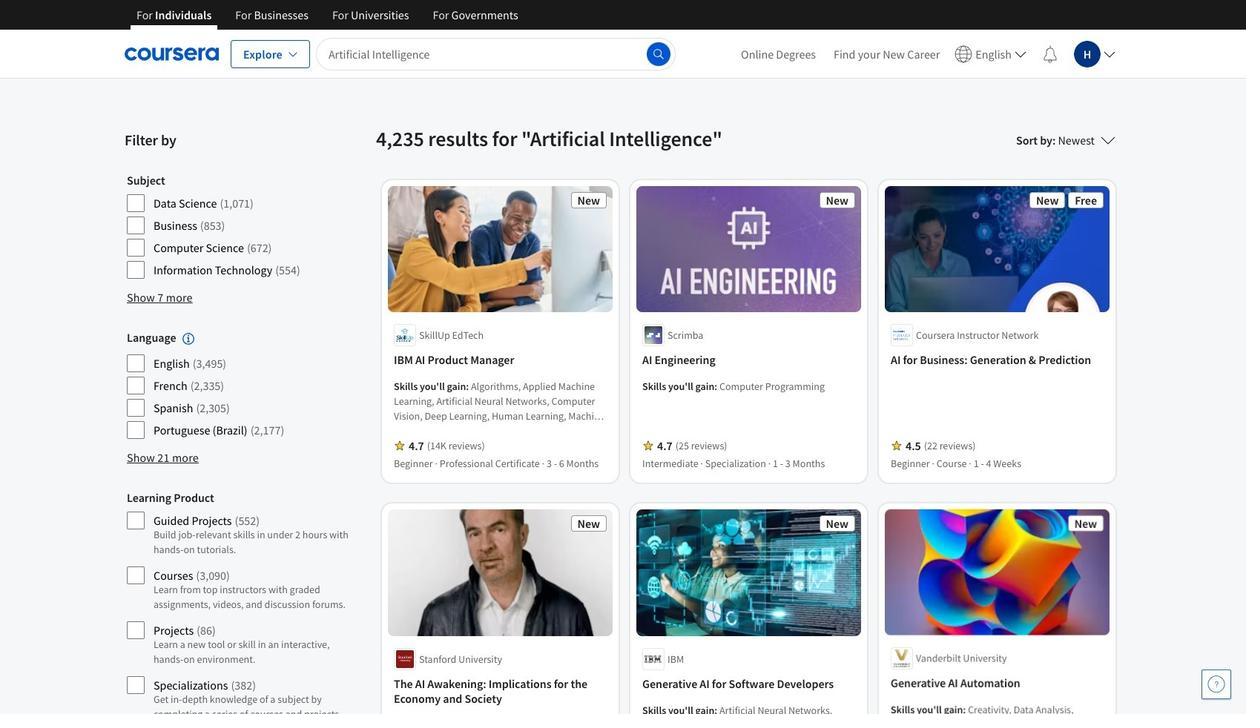 Task type: locate. For each thing, give the bounding box(es) containing it.
group
[[127, 173, 350, 283], [127, 330, 350, 443], [127, 491, 350, 715]]

2 vertical spatial group
[[127, 491, 350, 715]]

information about this filter group image
[[182, 333, 194, 345]]

None search field
[[316, 37, 676, 70]]

banner navigation
[[125, 0, 530, 30]]

0 vertical spatial group
[[127, 173, 350, 283]]

3 group from the top
[[127, 491, 350, 715]]

2 group from the top
[[127, 330, 350, 443]]

1 group from the top
[[127, 173, 350, 283]]

menu
[[733, 30, 1122, 78]]

1 vertical spatial group
[[127, 330, 350, 443]]



Task type: describe. For each thing, give the bounding box(es) containing it.
What do you want to learn? text field
[[316, 37, 676, 70]]

help center image
[[1208, 676, 1226, 694]]

coursera image
[[125, 42, 219, 66]]



Task type: vqa. For each thing, say whether or not it's contained in the screenshot.
the Google Business Intelligence
no



